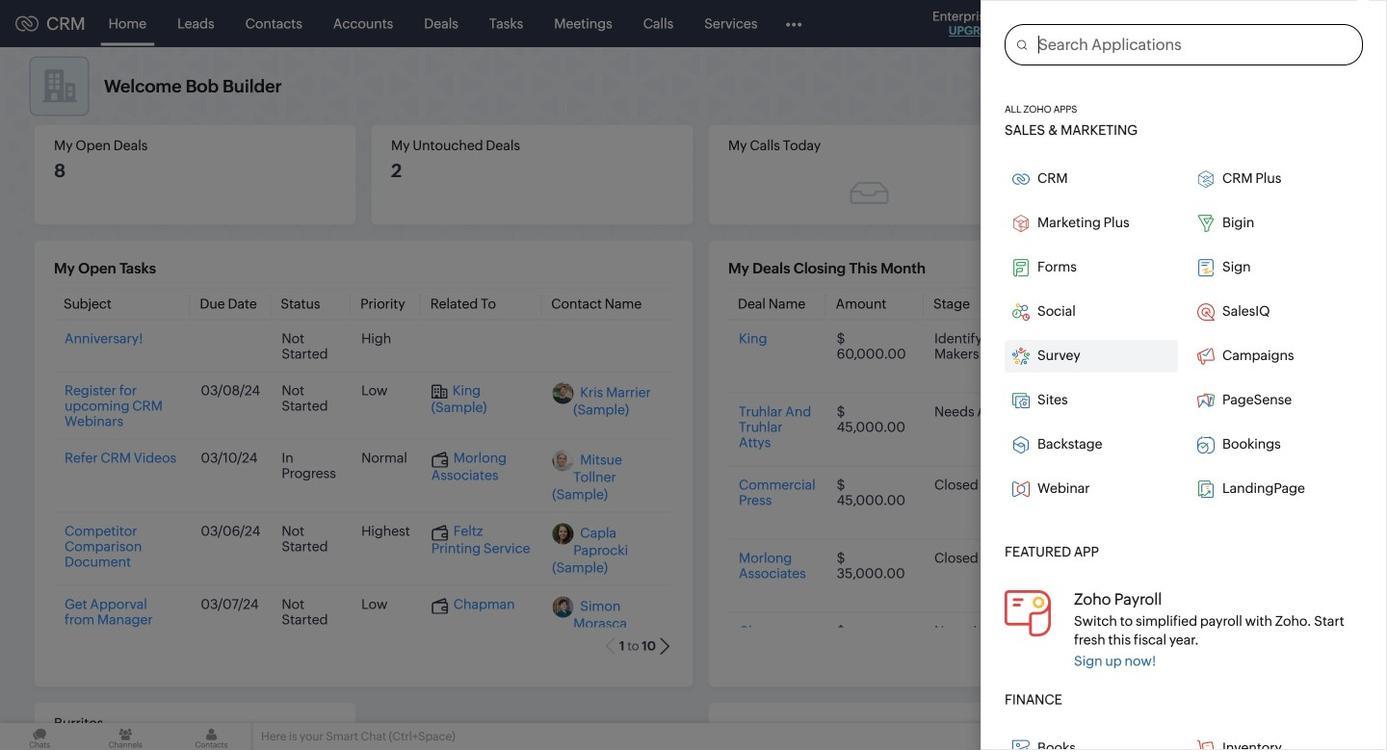 Task type: describe. For each thing, give the bounding box(es) containing it.
search element
[[1095, 0, 1135, 47]]

contacts image
[[172, 723, 251, 750]]

profile image
[[1300, 8, 1331, 39]]

logo image
[[15, 16, 39, 31]]

chats image
[[0, 723, 79, 750]]

channels image
[[86, 723, 165, 750]]



Task type: locate. For each thing, give the bounding box(es) containing it.
zoho payroll image
[[1005, 590, 1051, 636]]

signals image
[[1146, 15, 1160, 32]]

Search Applications text field
[[1027, 25, 1362, 64]]

calendar image
[[1183, 16, 1199, 31]]

profile element
[[1289, 0, 1343, 47]]

search image
[[1107, 15, 1123, 32]]

signals element
[[1135, 0, 1171, 47]]



Task type: vqa. For each thing, say whether or not it's contained in the screenshot.
"Chats" Image
yes



